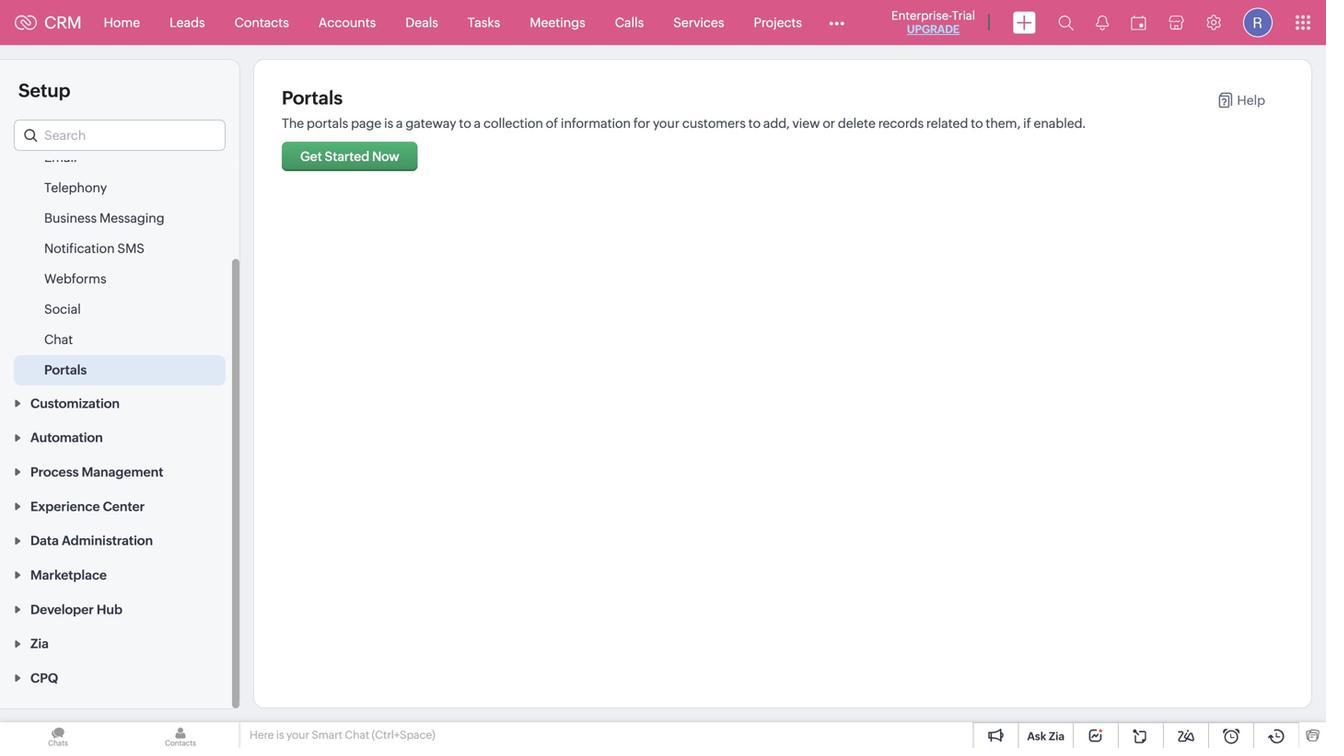 Task type: vqa. For each thing, say whether or not it's contained in the screenshot.
Signals image
yes



Task type: locate. For each thing, give the bounding box(es) containing it.
meetings link
[[515, 0, 600, 45]]

accounts link
[[304, 0, 391, 45]]

sms
[[117, 241, 145, 256]]

a left collection
[[474, 116, 481, 131]]

2 horizontal spatial to
[[971, 116, 984, 131]]

cpq
[[30, 672, 58, 686]]

signals image
[[1096, 15, 1109, 30]]

0 horizontal spatial a
[[396, 116, 403, 131]]

ask zia
[[1028, 731, 1065, 743]]

a
[[396, 116, 403, 131], [474, 116, 481, 131]]

view
[[793, 116, 820, 131]]

1 horizontal spatial portals
[[282, 88, 343, 109]]

enterprise-trial upgrade
[[892, 9, 976, 35]]

0 vertical spatial your
[[653, 116, 680, 131]]

is right page
[[384, 116, 394, 131]]

search image
[[1059, 15, 1074, 30]]

zia up cpq
[[30, 637, 49, 652]]

a left gateway
[[396, 116, 403, 131]]

smart
[[312, 730, 343, 742]]

customization
[[30, 396, 120, 411]]

contacts
[[235, 15, 289, 30]]

Other Modules field
[[817, 8, 857, 37]]

chats image
[[0, 723, 116, 749]]

your right for
[[653, 116, 680, 131]]

setup
[[18, 80, 70, 101]]

records
[[879, 116, 924, 131]]

zia
[[30, 637, 49, 652], [1049, 731, 1065, 743]]

help link
[[1199, 92, 1266, 109]]

0 vertical spatial portals
[[282, 88, 343, 109]]

page
[[351, 116, 382, 131]]

deals link
[[391, 0, 453, 45]]

your left smart on the bottom left of page
[[287, 730, 309, 742]]

portals up portals
[[282, 88, 343, 109]]

gateway
[[406, 116, 457, 131]]

calls link
[[600, 0, 659, 45]]

started
[[325, 149, 370, 164]]

business
[[44, 211, 97, 226]]

create menu image
[[1013, 12, 1036, 34]]

portals down chat link
[[44, 363, 87, 378]]

for
[[634, 116, 651, 131]]

the portals page is a gateway to a collection of information for your customers to add, view or delete records related to them, if enabled.
[[282, 116, 1087, 131]]

to left them,
[[971, 116, 984, 131]]

is
[[384, 116, 394, 131], [276, 730, 284, 742]]

enterprise-
[[892, 9, 952, 23]]

crm
[[44, 13, 82, 32]]

1 vertical spatial chat
[[345, 730, 370, 742]]

if
[[1024, 116, 1031, 131]]

0 horizontal spatial is
[[276, 730, 284, 742]]

zia right ask
[[1049, 731, 1065, 743]]

now
[[372, 149, 400, 164]]

3 to from the left
[[971, 116, 984, 131]]

to
[[459, 116, 472, 131], [749, 116, 761, 131], [971, 116, 984, 131]]

or
[[823, 116, 836, 131]]

region
[[0, 143, 240, 386]]

email
[[44, 150, 77, 165]]

portals link
[[44, 361, 87, 380]]

telephony link
[[44, 179, 107, 197]]

signals element
[[1085, 0, 1120, 45]]

zia button
[[0, 627, 240, 661]]

data administration
[[30, 534, 153, 549]]

0 horizontal spatial your
[[287, 730, 309, 742]]

chat right smart on the bottom left of page
[[345, 730, 370, 742]]

create menu element
[[1002, 0, 1047, 45]]

0 horizontal spatial zia
[[30, 637, 49, 652]]

contacts image
[[123, 723, 239, 749]]

None field
[[14, 120, 226, 151]]

notification
[[44, 241, 115, 256]]

email link
[[44, 148, 77, 167]]

chat down social
[[44, 333, 73, 347]]

chat
[[44, 333, 73, 347], [345, 730, 370, 742]]

developer hub button
[[0, 592, 240, 627]]

1 vertical spatial portals
[[44, 363, 87, 378]]

1 horizontal spatial zia
[[1049, 731, 1065, 743]]

portals
[[282, 88, 343, 109], [44, 363, 87, 378]]

region containing email
[[0, 143, 240, 386]]

1 horizontal spatial chat
[[345, 730, 370, 742]]

business messaging
[[44, 211, 165, 226]]

1 to from the left
[[459, 116, 472, 131]]

2 to from the left
[[749, 116, 761, 131]]

webforms link
[[44, 270, 106, 288]]

the
[[282, 116, 304, 131]]

0 horizontal spatial to
[[459, 116, 472, 131]]

process
[[30, 465, 79, 480]]

delete
[[838, 116, 876, 131]]

social link
[[44, 300, 81, 319]]

home link
[[89, 0, 155, 45]]

0 horizontal spatial chat
[[44, 333, 73, 347]]

0 vertical spatial chat
[[44, 333, 73, 347]]

notification sms link
[[44, 240, 145, 258]]

(ctrl+space)
[[372, 730, 436, 742]]

portals
[[307, 116, 348, 131]]

to left add,
[[749, 116, 761, 131]]

center
[[103, 500, 145, 514]]

0 vertical spatial zia
[[30, 637, 49, 652]]

1 horizontal spatial to
[[749, 116, 761, 131]]

is right here
[[276, 730, 284, 742]]

information
[[561, 116, 631, 131]]

1 vertical spatial is
[[276, 730, 284, 742]]

1 horizontal spatial a
[[474, 116, 481, 131]]

logo image
[[15, 15, 37, 30]]

to right gateway
[[459, 116, 472, 131]]

zia inside dropdown button
[[30, 637, 49, 652]]

1 horizontal spatial is
[[384, 116, 394, 131]]

profile element
[[1233, 0, 1284, 45]]



Task type: describe. For each thing, give the bounding box(es) containing it.
developer hub
[[30, 603, 123, 618]]

tasks
[[468, 15, 501, 30]]

1 a from the left
[[396, 116, 403, 131]]

deals
[[406, 15, 438, 30]]

get
[[300, 149, 322, 164]]

leads link
[[155, 0, 220, 45]]

help
[[1238, 93, 1266, 108]]

collection
[[484, 116, 543, 131]]

experience
[[30, 500, 100, 514]]

marketplace
[[30, 568, 107, 583]]

services
[[674, 15, 725, 30]]

projects link
[[739, 0, 817, 45]]

accounts
[[319, 15, 376, 30]]

data
[[30, 534, 59, 549]]

leads
[[170, 15, 205, 30]]

cpq button
[[0, 661, 240, 696]]

meetings
[[530, 15, 586, 30]]

customization button
[[0, 386, 240, 420]]

contacts link
[[220, 0, 304, 45]]

ask
[[1028, 731, 1047, 743]]

hub
[[97, 603, 123, 618]]

messaging
[[99, 211, 165, 226]]

related
[[927, 116, 969, 131]]

search element
[[1047, 0, 1085, 45]]

0 vertical spatial is
[[384, 116, 394, 131]]

process management button
[[0, 455, 240, 489]]

experience center
[[30, 500, 145, 514]]

calls
[[615, 15, 644, 30]]

1 vertical spatial your
[[287, 730, 309, 742]]

2 a from the left
[[474, 116, 481, 131]]

calendar image
[[1131, 15, 1147, 30]]

data administration button
[[0, 524, 240, 558]]

them,
[[986, 116, 1021, 131]]

get started now
[[300, 149, 400, 164]]

profile image
[[1244, 8, 1273, 37]]

1 vertical spatial zia
[[1049, 731, 1065, 743]]

tasks link
[[453, 0, 515, 45]]

customers
[[683, 116, 746, 131]]

chat inside region
[[44, 333, 73, 347]]

social
[[44, 302, 81, 317]]

enabled.
[[1034, 116, 1087, 131]]

upgrade
[[907, 23, 960, 35]]

telephony
[[44, 181, 107, 195]]

webforms
[[44, 272, 106, 287]]

here is your smart chat (ctrl+space)
[[250, 730, 436, 742]]

1 horizontal spatial your
[[653, 116, 680, 131]]

developer
[[30, 603, 94, 618]]

home
[[104, 15, 140, 30]]

services link
[[659, 0, 739, 45]]

process management
[[30, 465, 163, 480]]

management
[[82, 465, 163, 480]]

automation button
[[0, 420, 240, 455]]

crm link
[[15, 13, 82, 32]]

here
[[250, 730, 274, 742]]

marketplace button
[[0, 558, 240, 592]]

projects
[[754, 15, 802, 30]]

trial
[[952, 9, 976, 23]]

administration
[[62, 534, 153, 549]]

add,
[[764, 116, 790, 131]]

Search text field
[[15, 121, 225, 150]]

business messaging link
[[44, 209, 165, 228]]

chat link
[[44, 331, 73, 349]]

automation
[[30, 431, 103, 446]]

notification sms
[[44, 241, 145, 256]]

of
[[546, 116, 558, 131]]

experience center button
[[0, 489, 240, 524]]

0 horizontal spatial portals
[[44, 363, 87, 378]]

get started now button
[[282, 142, 418, 171]]



